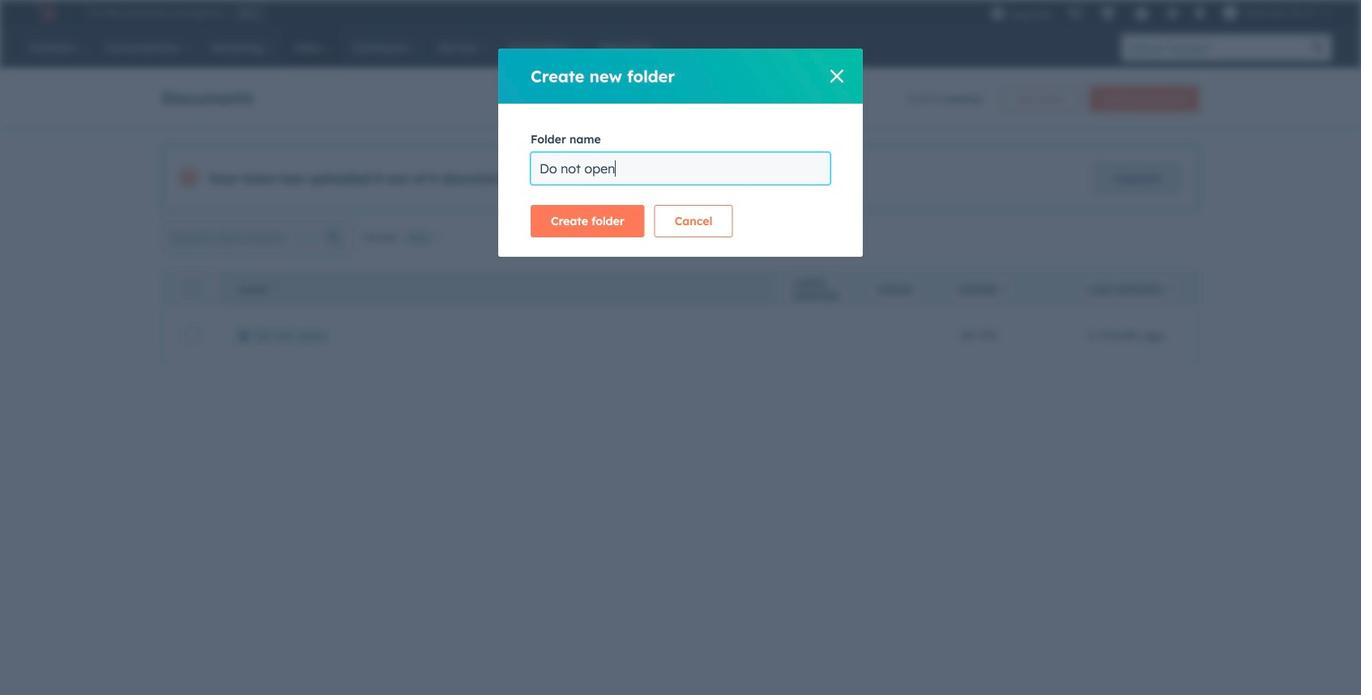 Task type: describe. For each thing, give the bounding box(es) containing it.
marketplaces image
[[1101, 7, 1115, 22]]

Search search field
[[162, 221, 353, 254]]

press to sort. image
[[1002, 283, 1008, 294]]

2 press to sort. element from the left
[[1167, 283, 1173, 297]]



Task type: vqa. For each thing, say whether or not it's contained in the screenshot.
Waiting On Us inside popup button
no



Task type: locate. For each thing, give the bounding box(es) containing it.
ascending sort. press to sort descending. image
[[273, 283, 279, 294]]

press to sort. element
[[1002, 283, 1008, 297], [1167, 283, 1173, 297]]

0 horizontal spatial press to sort. element
[[1002, 283, 1008, 297]]

1 horizontal spatial press to sort. element
[[1167, 283, 1173, 297]]

banner
[[162, 81, 1199, 112]]

1 press to sort. element from the left
[[1002, 283, 1008, 297]]

ascending sort. press to sort descending. element
[[273, 283, 279, 297]]

press to sort. image
[[1167, 283, 1173, 294]]

None text field
[[531, 152, 831, 185]]

close image
[[831, 70, 843, 83]]

Search HubSpot search field
[[1121, 34, 1305, 62]]

menu
[[983, 0, 1342, 26]]

jer mill image
[[1223, 6, 1238, 20]]



